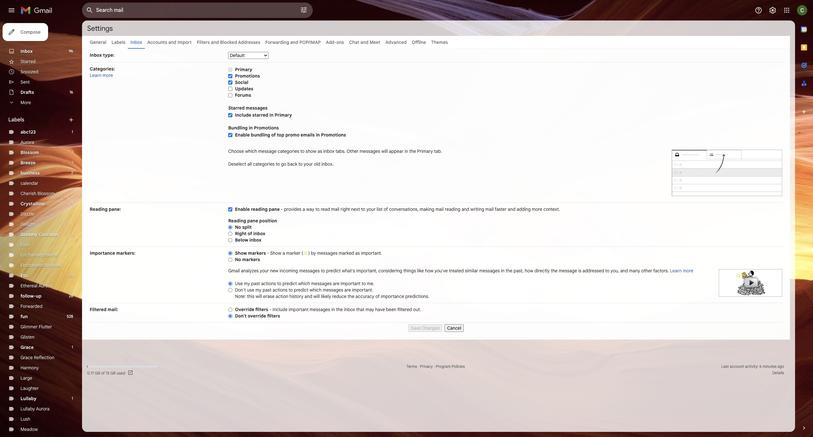 Task type: describe. For each thing, give the bounding box(es) containing it.
importance
[[381, 294, 404, 299]]

and left writing
[[462, 207, 470, 212]]

0 horizontal spatial include
[[235, 112, 251, 118]]

past inside don't use my past actions to predict which messages are important. note: this will erase action history and will likely reduce the accuracy of importance predictions.
[[263, 287, 272, 293]]

0 horizontal spatial primary
[[235, 67, 252, 72]]

more inside 'categories: learn more'
[[103, 72, 113, 78]]

starred for starred link
[[21, 59, 36, 64]]

and right filters
[[211, 39, 219, 45]]

)
[[308, 250, 310, 256]]

0 vertical spatial promotions
[[235, 73, 260, 79]]

enchanted breeze link
[[21, 252, 58, 258]]

grace reflection
[[21, 355, 54, 361]]

1 how from the left
[[425, 268, 434, 274]]

aurora for ethereal aurora
[[38, 283, 52, 289]]

dreamy
[[21, 232, 37, 238]]

of right list
[[384, 207, 388, 212]]

addressed
[[583, 268, 604, 274]]

split
[[242, 224, 252, 230]]

messages up starred
[[246, 105, 268, 111]]

in right emails
[[316, 132, 320, 138]]

reading pane:
[[90, 207, 121, 212]]

0 horizontal spatial message
[[258, 148, 277, 154]]

to right way in the left top of the page
[[316, 207, 320, 212]]

the right the 'appear'
[[410, 148, 416, 154]]

2 horizontal spatial will
[[382, 148, 388, 154]]

account
[[730, 364, 744, 369]]

choose which message categories to show as inbox tabs. other messages will appear in the primary tab.
[[228, 148, 442, 154]]

been
[[386, 307, 397, 313]]

don't for don't use my past actions to predict which messages are important. note: this will erase action history and will likely reduce the accuracy of importance predictions.
[[235, 287, 246, 293]]

the right the directly
[[551, 268, 558, 274]]

6
[[760, 364, 762, 369]]

details link
[[773, 371, 785, 375]]

accounts and import
[[147, 39, 192, 45]]

filters and blocked addresses link
[[197, 39, 260, 45]]

markers:
[[116, 250, 135, 256]]

don't for don't override filters
[[235, 313, 247, 319]]

labels for labels link
[[112, 39, 125, 45]]

inbox up below inbox
[[253, 231, 265, 237]]

adding
[[517, 207, 531, 212]]

reading for reading pane:
[[90, 207, 108, 212]]

0 horizontal spatial breeze
[[21, 160, 36, 166]]

advanced search options image
[[298, 4, 310, 16]]

snoozed
[[21, 69, 38, 75]]

1 horizontal spatial learn
[[670, 268, 682, 274]]

next
[[351, 207, 360, 212]]

follow-
[[21, 293, 36, 299]]

inbox for inbox type:
[[90, 52, 102, 58]]

in down the reduce
[[332, 307, 335, 313]]

1 horizontal spatial message
[[559, 268, 577, 274]]

below
[[235, 237, 248, 243]]

gmail
[[228, 268, 240, 274]]

in up bundling
[[249, 125, 253, 131]]

messages right similar at right bottom
[[480, 268, 500, 274]]

0 vertical spatial aurora
[[21, 139, 34, 145]]

Below inbox radio
[[228, 238, 233, 243]]

factors.
[[654, 268, 669, 274]]

Don't override filters radio
[[228, 314, 233, 319]]

large link
[[21, 375, 32, 381]]

deselect all categories to go back to your old inbox.
[[228, 161, 334, 167]]

messages right "by"
[[317, 250, 338, 256]]

to left 'you,'
[[606, 268, 610, 274]]

in left 'past,'
[[501, 268, 505, 274]]

0 vertical spatial blossom
[[21, 150, 39, 156]]

more button
[[0, 97, 77, 108]]

sent
[[21, 79, 30, 85]]

aurora for lullaby aurora
[[36, 406, 50, 412]]

1 vertical spatial include
[[273, 307, 288, 313]]

predict inside don't use my past actions to predict which messages are important. note: this will erase action history and will likely reduce the accuracy of importance predictions.
[[294, 287, 309, 293]]

1 gb from the left
[[95, 371, 100, 376]]

tab list containing general
[[82, 36, 790, 49]]

2 how from the left
[[525, 268, 534, 274]]

addresses
[[238, 39, 260, 45]]

drafts link
[[21, 89, 34, 95]]

type:
[[103, 52, 114, 58]]

ons
[[337, 39, 344, 45]]

analyzes
[[241, 268, 259, 274]]

grace for grace reflection
[[21, 355, 33, 361]]

use
[[247, 287, 254, 293]]

inbox for leftmost "inbox" link
[[21, 48, 33, 54]]

faster
[[495, 207, 507, 212]]

0 vertical spatial important.
[[361, 250, 382, 256]]

learn inside 'categories: learn more'
[[90, 72, 101, 78]]

- for include
[[270, 307, 272, 313]]

aurora link
[[21, 139, 34, 145]]

other
[[642, 268, 653, 274]]

starred messages
[[228, 105, 268, 111]]

promo
[[286, 132, 300, 138]]

cherish blossom link
[[21, 191, 55, 197]]

forwarding and pop/imap link
[[266, 39, 321, 45]]

appear
[[389, 148, 404, 154]]

Updates checkbox
[[228, 87, 233, 91]]

0 vertical spatial a
[[303, 207, 305, 212]]

messages down 'likely'
[[310, 307, 330, 313]]

fun link
[[21, 314, 28, 320]]

categories:
[[90, 66, 115, 72]]

add-
[[326, 39, 337, 45]]

way
[[306, 207, 314, 212]]

0 vertical spatial as
[[318, 148, 322, 154]]

0 horizontal spatial learn more link
[[90, 72, 113, 78]]

add-ons link
[[326, 39, 344, 45]]

enable for enable reading pane - provides a way to read mail right next to your list of conversations, making mail reading and writing mail faster and adding more context.
[[235, 207, 250, 212]]

support image
[[755, 6, 763, 14]]

2 gb from the left
[[110, 371, 116, 376]]

1 for dreamy cascade
[[72, 232, 73, 237]]

changes
[[422, 325, 440, 331]]

inbox for top "inbox" link
[[131, 39, 142, 45]]

and left "import"
[[168, 39, 176, 45]]

below inbox
[[235, 237, 262, 243]]

0 vertical spatial inbox link
[[131, 39, 142, 45]]

right
[[235, 231, 247, 237]]

Use my past actions to predict which messages are important to me. radio
[[228, 281, 233, 286]]

1 horizontal spatial will
[[314, 294, 320, 299]]

labels navigation
[[0, 21, 82, 437]]

0 vertical spatial my
[[244, 281, 250, 287]]

0.17 gb of 15 gb used
[[87, 371, 125, 376]]

1 for crystalline
[[72, 201, 73, 206]]

offline
[[412, 39, 426, 45]]

0 vertical spatial actions
[[261, 281, 276, 287]]

reading for reading pane position
[[228, 218, 246, 224]]

and left pop/imap
[[290, 39, 298, 45]]

to left show
[[301, 148, 305, 154]]

enchanted for enchanted breeze
[[21, 252, 42, 258]]

1 vertical spatial which
[[298, 281, 310, 287]]

0 horizontal spatial pane
[[247, 218, 258, 224]]

to right next
[[361, 207, 366, 212]]

96
[[69, 49, 73, 54]]

1 show from the left
[[235, 250, 247, 256]]

terms
[[407, 364, 417, 369]]

1 for breeze
[[72, 160, 73, 165]]

themes link
[[431, 39, 448, 45]]

Enable bundling of top promo emails in Promotions checkbox
[[228, 133, 233, 138]]

mail:
[[108, 307, 118, 313]]

messages right other
[[360, 148, 380, 154]]

making
[[420, 207, 435, 212]]

forwarded
[[21, 304, 42, 309]]

don't use my past actions to predict which messages are important. note: this will erase action history and will likely reduce the accuracy of importance predictions.
[[235, 287, 430, 299]]

glimmer flutter link
[[21, 324, 52, 330]]

2 horizontal spatial your
[[367, 207, 376, 212]]

filtered mail:
[[90, 307, 118, 313]]

more
[[21, 100, 31, 105]]

dazzle link
[[21, 211, 34, 217]]

of inside footer
[[101, 371, 105, 376]]

No markers radio
[[228, 257, 233, 262]]

labels for labels heading
[[8, 117, 24, 123]]

0 horizontal spatial categories
[[253, 161, 275, 167]]

No split radio
[[228, 225, 233, 230]]

advanced link
[[386, 39, 407, 45]]

forwarding
[[266, 39, 289, 45]]

to left go
[[276, 161, 280, 167]]

what's
[[342, 268, 355, 274]]

ethereal aurora link
[[21, 283, 52, 289]]

don't override filters
[[235, 313, 280, 319]]

Social checkbox
[[228, 80, 233, 85]]

details
[[773, 371, 785, 375]]

me.
[[367, 281, 375, 287]]

the down the reduce
[[336, 307, 343, 313]]

2 vertical spatial more
[[683, 268, 694, 274]]

delight
[[21, 222, 35, 227]]

0 horizontal spatial inbox link
[[21, 48, 33, 54]]

crystalline link
[[21, 201, 44, 207]]

out.
[[413, 307, 421, 313]]

1 vertical spatial a
[[283, 250, 285, 256]]

may
[[366, 307, 374, 313]]

list
[[377, 207, 383, 212]]

inbox.
[[322, 161, 334, 167]]

ethereal aurora
[[21, 283, 52, 289]]

tabs.
[[336, 148, 346, 154]]

labels link
[[112, 39, 125, 45]]

0 vertical spatial pane
[[269, 207, 280, 212]]

inbox left that
[[344, 307, 355, 313]]

follow link to manage storage image
[[128, 370, 134, 376]]

no for no split
[[235, 224, 241, 230]]

new
[[270, 268, 279, 274]]

forwarding and pop/imap
[[266, 39, 321, 45]]

0 vertical spatial which
[[245, 148, 257, 154]]

no for no markers
[[235, 257, 241, 263]]

starred link
[[21, 59, 36, 64]]

enchanted rainbow
[[21, 263, 61, 268]]

1 horizontal spatial primary
[[275, 112, 292, 118]]

of inside don't use my past actions to predict which messages are important. note: this will erase action history and will likely reduce the accuracy of importance predictions.
[[376, 294, 380, 299]]

1 vertical spatial blossom
[[37, 191, 55, 197]]

1 · from the left
[[418, 364, 419, 369]]

1 vertical spatial filters
[[267, 313, 280, 319]]

0 horizontal spatial will
[[256, 294, 262, 299]]

add-ons
[[326, 39, 344, 45]]

Promotions checkbox
[[228, 74, 233, 79]]

navigation containing save changes
[[90, 323, 783, 332]]

1 horizontal spatial learn more link
[[670, 268, 694, 274]]

inbox left the tabs.
[[323, 148, 335, 154]]

Include starred in Primary checkbox
[[228, 113, 233, 118]]

accounts
[[147, 39, 167, 45]]

like
[[417, 268, 424, 274]]

action
[[276, 294, 288, 299]]



Task type: locate. For each thing, give the bounding box(es) containing it.
2 vertical spatial aurora
[[36, 406, 50, 412]]

my inside don't use my past actions to predict which messages are important. note: this will erase action history and will likely reduce the accuracy of importance predictions.
[[256, 287, 262, 293]]

enchanted up etc. link
[[21, 263, 42, 268]]

2 horizontal spatial more
[[683, 268, 694, 274]]

starred
[[21, 59, 36, 64], [228, 105, 245, 111]]

forums
[[235, 92, 251, 98]]

2 show from the left
[[270, 250, 282, 256]]

6 1 from the top
[[72, 345, 73, 350]]

compose
[[21, 29, 41, 35]]

0 vertical spatial starred
[[21, 59, 36, 64]]

back
[[288, 161, 297, 167]]

minutes
[[763, 364, 777, 369]]

0 vertical spatial categories
[[278, 148, 299, 154]]

footer containing terms
[[82, 364, 790, 376]]

1 no from the top
[[235, 224, 241, 230]]

which up history
[[298, 281, 310, 287]]

1 horizontal spatial include
[[273, 307, 288, 313]]

2 horizontal spatial inbox
[[131, 39, 142, 45]]

will right "this"
[[256, 294, 262, 299]]

blossom up breeze link
[[21, 150, 39, 156]]

categories up back
[[278, 148, 299, 154]]

2 mail from the left
[[436, 207, 444, 212]]

1 vertical spatial lullaby
[[21, 406, 35, 412]]

your
[[304, 161, 313, 167], [367, 207, 376, 212], [260, 268, 269, 274]]

important down history
[[289, 307, 309, 313]]

-
[[281, 207, 283, 212], [267, 250, 269, 256], [270, 307, 272, 313]]

0 horizontal spatial your
[[260, 268, 269, 274]]

5 1 from the top
[[72, 232, 73, 237]]

cherish
[[21, 191, 36, 197]]

1 vertical spatial breeze
[[43, 252, 58, 258]]

1 vertical spatial don't
[[235, 313, 247, 319]]

enable for enable bundling of top promo emails in promotions
[[235, 132, 250, 138]]

0 horizontal spatial are
[[333, 281, 340, 287]]

Right of inbox radio
[[228, 231, 233, 236]]

messages up use my past actions to predict which messages are important to me.
[[299, 268, 320, 274]]

calendar link
[[21, 181, 38, 186]]

1 horizontal spatial starred
[[228, 105, 245, 111]]

1 vertical spatial enable
[[235, 207, 250, 212]]

show
[[235, 250, 247, 256], [270, 250, 282, 256]]

how right like at the right bottom of page
[[425, 268, 434, 274]]

1 vertical spatial categories
[[253, 161, 275, 167]]

filters and blocked addresses
[[197, 39, 260, 45]]

Forums checkbox
[[228, 93, 233, 98]]

- down erase
[[270, 307, 272, 313]]

cascade
[[39, 232, 58, 238]]

context.
[[544, 207, 560, 212]]

inbox inside labels navigation
[[21, 48, 33, 54]]

are up the reduce
[[345, 287, 351, 293]]

are up don't use my past actions to predict which messages are important. note: this will erase action history and will likely reduce the accuracy of importance predictions.
[[333, 281, 340, 287]]

the left 'past,'
[[506, 268, 513, 274]]

snoozed link
[[21, 69, 38, 75]]

1 for grace
[[72, 345, 73, 350]]

as right marked
[[355, 250, 360, 256]]

meet
[[370, 39, 380, 45]]

reflection
[[34, 355, 54, 361]]

0 vertical spatial -
[[281, 207, 283, 212]]

15
[[106, 371, 109, 376]]

1 horizontal spatial mail
[[436, 207, 444, 212]]

2 lullaby from the top
[[21, 406, 35, 412]]

pane up the position at the left
[[269, 207, 280, 212]]

1 vertical spatial markers
[[242, 257, 260, 263]]

0 vertical spatial predict
[[326, 268, 341, 274]]

no up 'right' on the bottom of page
[[235, 224, 241, 230]]

starred for starred messages
[[228, 105, 245, 111]]

1 vertical spatial starred
[[228, 105, 245, 111]]

0 horizontal spatial important
[[289, 307, 309, 313]]

don't up note:
[[235, 287, 246, 293]]

2 vertical spatial which
[[310, 287, 322, 293]]

0 vertical spatial no
[[235, 224, 241, 230]]

updates
[[235, 86, 253, 92]]

read
[[321, 207, 330, 212]]

important
[[341, 281, 361, 287], [289, 307, 309, 313]]

privacy link
[[420, 364, 433, 369]]

labels up type:
[[112, 39, 125, 45]]

1 for lullaby
[[72, 396, 73, 401]]

lush
[[21, 417, 30, 422]]

dreamy cascade link
[[21, 232, 58, 238]]

of left top at top left
[[271, 132, 276, 138]]

1 enable from the top
[[235, 132, 250, 138]]

1 lullaby from the top
[[21, 396, 36, 402]]

3 mail from the left
[[486, 207, 494, 212]]

learn right factors.
[[670, 268, 682, 274]]

labels up abc123 on the left of page
[[8, 117, 24, 123]]

inbox down right of inbox
[[249, 237, 262, 243]]

0 horizontal spatial starred
[[21, 59, 36, 64]]

crystalline
[[21, 201, 44, 207]]

4 1 from the top
[[72, 201, 73, 206]]

1 vertical spatial predict
[[283, 281, 297, 287]]

breeze
[[21, 160, 36, 166], [43, 252, 58, 258]]

10
[[69, 273, 73, 278]]

labels heading
[[8, 117, 68, 123]]

primary left tab.
[[417, 148, 433, 154]]

will left 'likely'
[[314, 294, 320, 299]]

override filters - include important messages in the inbox that may have been filtered out.
[[235, 307, 421, 313]]

filters
[[255, 307, 268, 313], [267, 313, 280, 319]]

0 vertical spatial important
[[341, 281, 361, 287]]

footer
[[82, 364, 790, 376]]

0 horizontal spatial labels
[[8, 117, 24, 123]]

and right history
[[305, 294, 312, 299]]

fun
[[21, 314, 28, 320]]

1 horizontal spatial inbox
[[90, 52, 102, 58]]

etc. link
[[21, 273, 29, 279]]

of right accuracy
[[376, 294, 380, 299]]

0 vertical spatial message
[[258, 148, 277, 154]]

themes
[[431, 39, 448, 45]]

breeze up rainbow
[[43, 252, 58, 258]]

chat and meet
[[349, 39, 380, 45]]

1 vertical spatial labels
[[8, 117, 24, 123]]

7 1 from the top
[[72, 396, 73, 401]]

emails
[[301, 132, 315, 138]]

1 vertical spatial primary
[[275, 112, 292, 118]]

1 grace from the top
[[21, 345, 34, 350]]

1 horizontal spatial past
[[263, 287, 272, 293]]

to left me.
[[362, 281, 366, 287]]

1 vertical spatial reading
[[228, 218, 246, 224]]

messages inside don't use my past actions to predict which messages are important. note: this will erase action history and will likely reduce the accuracy of importance predictions.
[[323, 287, 343, 293]]

predict left what's
[[326, 268, 341, 274]]

None checkbox
[[228, 207, 233, 212]]

0 vertical spatial your
[[304, 161, 313, 167]]

1 vertical spatial no
[[235, 257, 241, 263]]

1 horizontal spatial how
[[525, 268, 534, 274]]

mail right making
[[436, 207, 444, 212]]

0 vertical spatial labels
[[112, 39, 125, 45]]

mail left faster
[[486, 207, 494, 212]]

reading left 'pane:'
[[90, 207, 108, 212]]

inbox link right labels link
[[131, 39, 142, 45]]

1 horizontal spatial -
[[270, 307, 272, 313]]

1 horizontal spatial more
[[532, 207, 543, 212]]

0 vertical spatial are
[[333, 281, 340, 287]]

grace for grace link
[[21, 345, 34, 350]]

reading up reading pane position
[[251, 207, 268, 212]]

messages up 'likely'
[[311, 281, 332, 287]]

actions inside don't use my past actions to predict which messages are important. note: this will erase action history and will likely reduce the accuracy of importance predictions.
[[273, 287, 288, 293]]

in
[[270, 112, 274, 118], [249, 125, 253, 131], [316, 132, 320, 138], [405, 148, 408, 154], [501, 268, 505, 274], [332, 307, 335, 313]]

important. up accuracy
[[352, 287, 373, 293]]

starred
[[252, 112, 268, 118]]

- for show
[[267, 250, 269, 256]]

incoming
[[280, 268, 298, 274]]

promotions up bundling
[[254, 125, 279, 131]]

categories right all
[[253, 161, 275, 167]]

0 vertical spatial don't
[[235, 287, 246, 293]]

forwarded link
[[21, 304, 42, 309]]

to inside don't use my past actions to predict which messages are important. note: this will erase action history and will likely reduce the accuracy of importance predictions.
[[289, 287, 293, 293]]

0 horizontal spatial past
[[251, 281, 260, 287]]

ethereal
[[21, 283, 37, 289]]

which
[[245, 148, 257, 154], [298, 281, 310, 287], [310, 287, 322, 293]]

1 for abc123
[[72, 130, 73, 134]]

settings image
[[769, 6, 777, 14]]

link to an instructional video for priority inbox image
[[719, 269, 783, 297]]

gb
[[95, 371, 100, 376], [110, 371, 116, 376]]

1 mail from the left
[[331, 207, 340, 212]]

2 1 from the top
[[72, 150, 73, 155]]

and right 'you,'
[[621, 268, 628, 274]]

0 vertical spatial grace
[[21, 345, 34, 350]]

harmony
[[21, 365, 39, 371]]

past,
[[514, 268, 524, 274]]

labels
[[112, 39, 125, 45], [8, 117, 24, 123]]

2 enable from the top
[[235, 207, 250, 212]]

2 vertical spatial -
[[270, 307, 272, 313]]

more right adding
[[532, 207, 543, 212]]

use
[[235, 281, 243, 287]]

policies
[[452, 364, 465, 369]]

· right terms
[[418, 364, 419, 369]]

0 horizontal spatial inbox
[[21, 48, 33, 54]]

calendar
[[21, 181, 38, 186]]

categories: learn more
[[90, 66, 115, 78]]

1 vertical spatial are
[[345, 287, 351, 293]]

markers up analyzes
[[242, 257, 260, 263]]

last
[[722, 364, 729, 369]]

2 horizontal spatial -
[[281, 207, 283, 212]]

2 no from the top
[[235, 257, 241, 263]]

promotions up social
[[235, 73, 260, 79]]

no markers
[[235, 257, 260, 263]]

lullaby aurora link
[[21, 406, 50, 412]]

0 vertical spatial primary
[[235, 67, 252, 72]]

starred inside labels navigation
[[21, 59, 36, 64]]

important. inside don't use my past actions to predict which messages are important. note: this will erase action history and will likely reduce the accuracy of importance predictions.
[[352, 287, 373, 293]]

0 horizontal spatial learn
[[90, 72, 101, 78]]

1 horizontal spatial reading
[[445, 207, 461, 212]]

1 horizontal spatial a
[[303, 207, 305, 212]]

filters right override
[[267, 313, 280, 319]]

navigation
[[90, 323, 783, 332]]

up
[[36, 293, 42, 299]]

erase
[[263, 294, 275, 299]]

you've
[[435, 268, 448, 274]]

2 reading from the left
[[445, 207, 461, 212]]

1 for blossom
[[72, 150, 73, 155]]

show left "marker"
[[270, 250, 282, 256]]

gmail analyzes your new incoming messages to predict what's important, considering things like how you've treated similar messages in the past, how directly the message is addressed to you, and many other factors. learn more
[[228, 268, 694, 274]]

1 1 from the top
[[72, 130, 73, 134]]

0 vertical spatial breeze
[[21, 160, 36, 166]]

2 vertical spatial primary
[[417, 148, 433, 154]]

pane:
[[109, 207, 121, 212]]

0 horizontal spatial a
[[283, 250, 285, 256]]

of left 15
[[101, 371, 105, 376]]

0 vertical spatial enchanted
[[21, 252, 42, 258]]

2 horizontal spatial mail
[[486, 207, 494, 212]]

search mail image
[[84, 4, 96, 16]]

position
[[259, 218, 277, 224]]

2 · from the left
[[434, 364, 435, 369]]

predict down incoming
[[283, 281, 297, 287]]

message
[[258, 148, 277, 154], [559, 268, 577, 274]]

1 horizontal spatial inbox link
[[131, 39, 142, 45]]

pop/imap
[[300, 39, 321, 45]]

abc123 link
[[21, 129, 36, 135]]

chat and meet link
[[349, 39, 380, 45]]

starred up snoozed link
[[21, 59, 36, 64]]

1 vertical spatial important
[[289, 307, 309, 313]]

inbox inside tab list
[[131, 39, 142, 45]]

2 horizontal spatial primary
[[417, 148, 433, 154]]

importance
[[90, 250, 115, 256]]

learn more link
[[90, 72, 113, 78], [670, 268, 694, 274]]

0 horizontal spatial more
[[103, 72, 113, 78]]

aurora down abc123 on the left of page
[[21, 139, 34, 145]]

the
[[410, 148, 416, 154], [506, 268, 513, 274], [551, 268, 558, 274], [348, 294, 355, 299], [336, 307, 343, 313]]

important,
[[356, 268, 377, 274]]

0 vertical spatial filters
[[255, 307, 268, 313]]

grace reflection link
[[21, 355, 54, 361]]

0 vertical spatial more
[[103, 72, 113, 78]]

0 vertical spatial lullaby
[[21, 396, 36, 402]]

my right use
[[256, 287, 262, 293]]

blossom up crystalline
[[37, 191, 55, 197]]

filters up don't override filters
[[255, 307, 268, 313]]

None radio
[[228, 251, 233, 256], [228, 307, 233, 312], [228, 251, 233, 256], [228, 307, 233, 312]]

business link
[[21, 170, 40, 176]]

1 horizontal spatial reading
[[228, 218, 246, 224]]

1 horizontal spatial tab list
[[796, 21, 814, 414]]

to up history
[[289, 287, 293, 293]]

0 vertical spatial learn more link
[[90, 72, 113, 78]]

labels inside navigation
[[8, 117, 24, 123]]

1 vertical spatial pane
[[247, 218, 258, 224]]

lullaby for lullaby link at bottom
[[21, 396, 36, 402]]

1 vertical spatial -
[[267, 250, 269, 256]]

1 vertical spatial my
[[256, 287, 262, 293]]

my
[[244, 281, 250, 287], [256, 287, 262, 293]]

1 vertical spatial as
[[355, 250, 360, 256]]

and right faster
[[508, 207, 516, 212]]

2 enchanted from the top
[[21, 263, 42, 268]]

reading pane position
[[228, 218, 277, 224]]

markers for no
[[242, 257, 260, 263]]

1 vertical spatial grace
[[21, 355, 33, 361]]

0 vertical spatial learn
[[90, 72, 101, 78]]

include starred in primary
[[235, 112, 292, 118]]

1 vertical spatial actions
[[273, 287, 288, 293]]

1 vertical spatial inbox link
[[21, 48, 33, 54]]

provides
[[284, 207, 302, 212]]

in right the 'appear'
[[405, 148, 408, 154]]

filtered
[[398, 307, 412, 313]]

is
[[579, 268, 582, 274]]

the right the reduce
[[348, 294, 355, 299]]

mail
[[331, 207, 340, 212], [436, 207, 444, 212], [486, 207, 494, 212]]

3 1 from the top
[[72, 160, 73, 165]]

1 enchanted from the top
[[21, 252, 42, 258]]

to up use my past actions to predict which messages are important to me.
[[321, 268, 325, 274]]

more down categories:
[[103, 72, 113, 78]]

main menu image
[[8, 6, 15, 14]]

promotions up "choose which message categories to show as inbox tabs. other messages will appear in the primary tab."
[[321, 132, 346, 138]]

1 vertical spatial past
[[263, 287, 272, 293]]

markers for show
[[248, 250, 266, 256]]

1 don't from the top
[[235, 287, 246, 293]]

1 horizontal spatial my
[[256, 287, 262, 293]]

markers up no markers
[[248, 250, 266, 256]]

the inside don't use my past actions to predict which messages are important. note: this will erase action history and will likely reduce the accuracy of importance predictions.
[[348, 294, 355, 299]]

1 horizontal spatial show
[[270, 250, 282, 256]]

predictions.
[[406, 294, 430, 299]]

to right back
[[299, 161, 303, 167]]

1 horizontal spatial breeze
[[43, 252, 58, 258]]

0 horizontal spatial mail
[[331, 207, 340, 212]]

which up all
[[245, 148, 257, 154]]

1 reading from the left
[[251, 207, 268, 212]]

1 horizontal spatial your
[[304, 161, 313, 167]]

0 vertical spatial past
[[251, 281, 260, 287]]

grace down grace link
[[21, 355, 33, 361]]

gmail image
[[21, 4, 55, 17]]

1 vertical spatial promotions
[[254, 125, 279, 131]]

sent link
[[21, 79, 30, 85]]

None radio
[[228, 288, 233, 293]]

Search mail text field
[[96, 7, 282, 13]]

tab list
[[796, 21, 814, 414], [82, 36, 790, 49]]

lullaby down laughter
[[21, 396, 36, 402]]

your left list
[[367, 207, 376, 212]]

are inside don't use my past actions to predict which messages are important. note: this will erase action history and will likely reduce the accuracy of importance predictions.
[[345, 287, 351, 293]]

and right the chat
[[361, 39, 369, 45]]

- left the provides
[[281, 207, 283, 212]]

of up below inbox
[[248, 231, 252, 237]]

which inside don't use my past actions to predict which messages are important. note: this will erase action history and will likely reduce the accuracy of importance predictions.
[[310, 287, 322, 293]]

2 vertical spatial promotions
[[321, 132, 346, 138]]

messages up the reduce
[[323, 287, 343, 293]]

considering
[[379, 268, 402, 274]]

2 don't from the top
[[235, 313, 247, 319]]

primary up top at top left
[[275, 112, 292, 118]]

gb right 0.17 in the bottom left of the page
[[95, 371, 100, 376]]

1 vertical spatial more
[[532, 207, 543, 212]]

will left the 'appear'
[[382, 148, 388, 154]]

don't inside don't use my past actions to predict which messages are important. note: this will erase action history and will likely reduce the accuracy of importance predictions.
[[235, 287, 246, 293]]

message left is
[[559, 268, 577, 274]]

lullaby for lullaby aurora
[[21, 406, 35, 412]]

in right starred
[[270, 112, 274, 118]]

follow-up link
[[21, 293, 42, 299]]

drafts
[[21, 89, 34, 95]]

breeze link
[[21, 160, 36, 166]]

important down what's
[[341, 281, 361, 287]]

0 vertical spatial reading
[[90, 207, 108, 212]]

to up action
[[277, 281, 281, 287]]

primary up social
[[235, 67, 252, 72]]

0 horizontal spatial reading
[[90, 207, 108, 212]]

past up erase
[[263, 287, 272, 293]]

Primary checkbox
[[228, 67, 233, 72]]

2 grace from the top
[[21, 355, 33, 361]]

learn more link down categories:
[[90, 72, 113, 78]]

reading left writing
[[445, 207, 461, 212]]

predict down use my past actions to predict which messages are important to me.
[[294, 287, 309, 293]]

breeze down blossom link on the top
[[21, 160, 36, 166]]

message down bundling
[[258, 148, 277, 154]]

predict
[[326, 268, 341, 274], [283, 281, 297, 287], [294, 287, 309, 293]]

None search field
[[82, 3, 313, 18]]

you,
[[611, 268, 619, 274]]

show up no markers
[[235, 250, 247, 256]]

- left "marker"
[[267, 250, 269, 256]]

enchanted for enchanted rainbow
[[21, 263, 42, 268]]

similar
[[465, 268, 478, 274]]

and inside don't use my past actions to predict which messages are important. note: this will erase action history and will likely reduce the accuracy of importance predictions.
[[305, 294, 312, 299]]



Task type: vqa. For each thing, say whether or not it's contained in the screenshot.
"I've"
no



